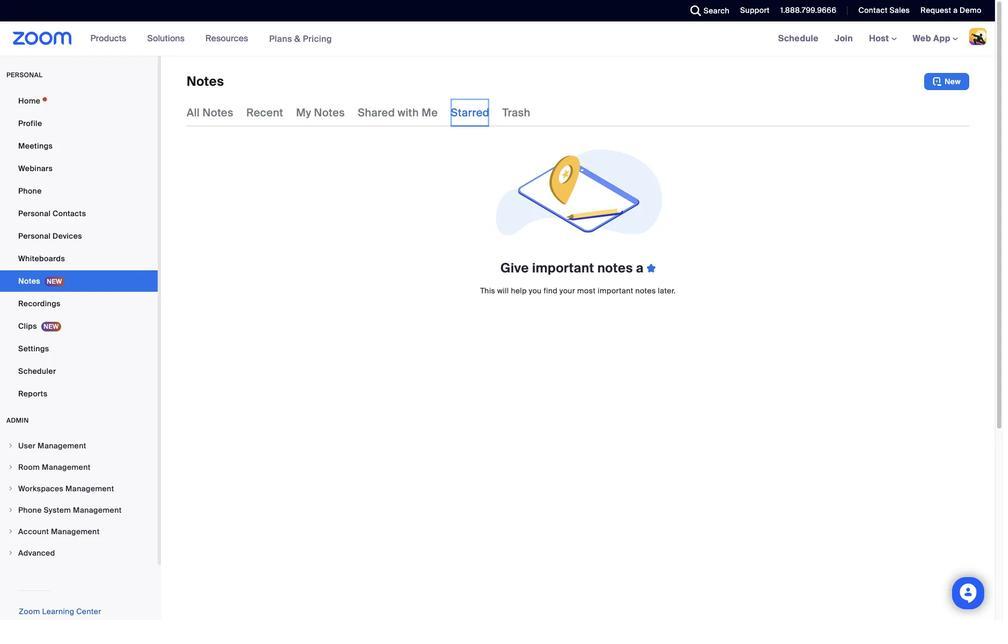 Task type: describe. For each thing, give the bounding box(es) containing it.
scheduler link
[[0, 361, 158, 382]]

profile
[[18, 119, 42, 128]]

schedule link
[[770, 21, 827, 56]]

plans & pricing
[[269, 33, 332, 44]]

give
[[501, 260, 529, 276]]

products button
[[90, 21, 131, 56]]

right image for user
[[8, 443, 14, 449]]

management for account management
[[51, 527, 100, 537]]

help
[[511, 286, 527, 296]]

host
[[869, 33, 892, 44]]

&
[[294, 33, 301, 44]]

0 horizontal spatial a
[[636, 260, 644, 276]]

my
[[296, 106, 311, 120]]

settings link
[[0, 338, 158, 360]]

personal
[[6, 71, 43, 79]]

admin menu menu
[[0, 436, 158, 565]]

meetings link
[[0, 135, 158, 157]]

whiteboards link
[[0, 248, 158, 269]]

workspaces
[[18, 484, 63, 494]]

management for workspaces management
[[65, 484, 114, 494]]

demo
[[960, 5, 982, 15]]

room management
[[18, 463, 91, 472]]

personal devices link
[[0, 225, 158, 247]]

starred
[[451, 106, 490, 120]]

center
[[76, 607, 101, 617]]

app
[[934, 33, 951, 44]]

schedule
[[778, 33, 819, 44]]

meetings
[[18, 141, 53, 151]]

all
[[187, 106, 200, 120]]

request
[[921, 5, 952, 15]]

advanced menu item
[[0, 543, 158, 563]]

join
[[835, 33, 853, 44]]

all notes
[[187, 106, 234, 120]]

notes up all notes
[[187, 73, 224, 90]]

web app button
[[913, 33, 958, 44]]

account
[[18, 527, 49, 537]]

right image
[[8, 464, 14, 471]]

recordings
[[18, 299, 61, 309]]

0 vertical spatial a
[[954, 5, 958, 15]]

room
[[18, 463, 40, 472]]

personal contacts link
[[0, 203, 158, 224]]

plans
[[269, 33, 292, 44]]

home
[[18, 96, 40, 106]]

will
[[497, 286, 509, 296]]

right image inside advanced menu item
[[8, 550, 14, 556]]

user
[[18, 441, 36, 451]]

zoom logo image
[[13, 32, 72, 45]]

join link
[[827, 21, 861, 56]]

shared with me
[[358, 106, 438, 120]]

management for user management
[[38, 441, 86, 451]]

host button
[[869, 33, 897, 44]]

web
[[913, 33, 932, 44]]

profile picture image
[[970, 28, 987, 45]]

phone for phone
[[18, 186, 42, 196]]

workspaces management
[[18, 484, 114, 494]]

right image for phone
[[8, 507, 14, 514]]

meetings navigation
[[770, 21, 995, 56]]

search
[[704, 6, 730, 16]]

this
[[480, 286, 495, 296]]

0 horizontal spatial notes
[[598, 260, 633, 276]]

phone link
[[0, 180, 158, 202]]

settings
[[18, 344, 49, 354]]

management for room management
[[42, 463, 91, 472]]

notes inside personal menu 'menu'
[[18, 276, 40, 286]]

this will help you find your most important notes later.
[[480, 286, 676, 296]]

my notes
[[296, 106, 345, 120]]

solutions button
[[147, 21, 189, 56]]

find
[[544, 286, 558, 296]]

solutions
[[147, 33, 185, 44]]

learning
[[42, 607, 74, 617]]



Task type: locate. For each thing, give the bounding box(es) containing it.
management up room management in the left bottom of the page
[[38, 441, 86, 451]]

devices
[[53, 231, 82, 241]]

right image inside phone system management menu item
[[8, 507, 14, 514]]

management down room management menu item
[[65, 484, 114, 494]]

scheduler
[[18, 367, 56, 376]]

personal up whiteboards
[[18, 231, 51, 241]]

sales
[[890, 5, 910, 15]]

zoom learning center link
[[19, 607, 101, 617]]

you
[[529, 286, 542, 296]]

1 vertical spatial notes
[[636, 286, 656, 296]]

notes up recordings
[[18, 276, 40, 286]]

1.888.799.9666 button
[[773, 0, 840, 21], [781, 5, 837, 15]]

important up your
[[532, 260, 594, 276]]

important
[[532, 260, 594, 276], [598, 286, 634, 296]]

web app
[[913, 33, 951, 44]]

phone system management menu item
[[0, 500, 158, 521]]

trash
[[502, 106, 531, 120]]

personal for personal contacts
[[18, 209, 51, 218]]

reports
[[18, 389, 47, 399]]

personal contacts
[[18, 209, 86, 218]]

recent
[[246, 106, 283, 120]]

give important notes a
[[501, 260, 647, 276]]

with
[[398, 106, 419, 120]]

1 vertical spatial a
[[636, 260, 644, 276]]

right image
[[8, 443, 14, 449], [8, 486, 14, 492], [8, 507, 14, 514], [8, 529, 14, 535], [8, 550, 14, 556]]

1 horizontal spatial important
[[598, 286, 634, 296]]

management
[[38, 441, 86, 451], [42, 463, 91, 472], [65, 484, 114, 494], [73, 505, 122, 515], [51, 527, 100, 537]]

reports link
[[0, 383, 158, 405]]

clips link
[[0, 316, 158, 337]]

request a demo link
[[913, 0, 995, 21], [921, 5, 982, 15]]

products
[[90, 33, 126, 44]]

whiteboards
[[18, 254, 65, 263]]

right image inside account management menu item
[[8, 529, 14, 535]]

account management
[[18, 527, 100, 537]]

right image inside workspaces management menu item
[[8, 486, 14, 492]]

product information navigation
[[82, 21, 340, 56]]

0 vertical spatial personal
[[18, 209, 51, 218]]

me
[[422, 106, 438, 120]]

management down phone system management menu item on the bottom of page
[[51, 527, 100, 537]]

personal menu menu
[[0, 90, 158, 406]]

your
[[560, 286, 575, 296]]

webinars link
[[0, 158, 158, 179]]

user management
[[18, 441, 86, 451]]

0 horizontal spatial important
[[532, 260, 594, 276]]

user management menu item
[[0, 436, 158, 456]]

personal up personal devices
[[18, 209, 51, 218]]

important right most
[[598, 286, 634, 296]]

1 right image from the top
[[8, 443, 14, 449]]

request a demo
[[921, 5, 982, 15]]

support link
[[733, 0, 773, 21], [741, 5, 770, 15]]

resources button
[[206, 21, 253, 56]]

clips
[[18, 321, 37, 331]]

phone down webinars
[[18, 186, 42, 196]]

2 personal from the top
[[18, 231, 51, 241]]

1 vertical spatial phone
[[18, 505, 42, 515]]

1.888.799.9666
[[781, 5, 837, 15]]

pricing
[[303, 33, 332, 44]]

0 vertical spatial important
[[532, 260, 594, 276]]

phone inside menu item
[[18, 505, 42, 515]]

resources
[[206, 33, 248, 44]]

2 phone from the top
[[18, 505, 42, 515]]

home link
[[0, 90, 158, 112]]

workspaces management menu item
[[0, 479, 158, 499]]

notes right all on the left top of page
[[203, 106, 234, 120]]

personal devices
[[18, 231, 82, 241]]

personal for personal devices
[[18, 231, 51, 241]]

phone for phone system management
[[18, 505, 42, 515]]

1 horizontal spatial a
[[954, 5, 958, 15]]

tabs of all notes page tab list
[[187, 99, 531, 127]]

4 right image from the top
[[8, 529, 14, 535]]

account management menu item
[[0, 522, 158, 542]]

0 vertical spatial phone
[[18, 186, 42, 196]]

contact sales
[[859, 5, 910, 15]]

banner containing products
[[0, 21, 995, 56]]

1 vertical spatial personal
[[18, 231, 51, 241]]

1 horizontal spatial notes
[[636, 286, 656, 296]]

contact sales link
[[851, 0, 913, 21], [859, 5, 910, 15]]

management up account management menu item
[[73, 505, 122, 515]]

right image for account
[[8, 529, 14, 535]]

zoom
[[19, 607, 40, 617]]

admin
[[6, 416, 29, 425]]

phone up account
[[18, 505, 42, 515]]

right image for workspaces
[[8, 486, 14, 492]]

1 phone from the top
[[18, 186, 42, 196]]

5 right image from the top
[[8, 550, 14, 556]]

system
[[44, 505, 71, 515]]

webinars
[[18, 164, 53, 173]]

notes up this will help you find your most important notes later.
[[598, 260, 633, 276]]

room management menu item
[[0, 457, 158, 478]]

advanced
[[18, 548, 55, 558]]

personal
[[18, 209, 51, 218], [18, 231, 51, 241]]

1 personal from the top
[[18, 209, 51, 218]]

profile link
[[0, 113, 158, 134]]

zoom learning center
[[19, 607, 101, 617]]

management up workspaces management
[[42, 463, 91, 472]]

most
[[577, 286, 596, 296]]

1 vertical spatial important
[[598, 286, 634, 296]]

3 right image from the top
[[8, 507, 14, 514]]

banner
[[0, 21, 995, 56]]

recordings link
[[0, 293, 158, 314]]

search button
[[682, 0, 733, 21]]

management inside menu item
[[38, 441, 86, 451]]

notes link
[[0, 270, 158, 292]]

plans & pricing link
[[269, 33, 332, 44], [269, 33, 332, 44]]

shared
[[358, 106, 395, 120]]

later.
[[658, 286, 676, 296]]

notes left 'later.'
[[636, 286, 656, 296]]

0 vertical spatial notes
[[598, 260, 633, 276]]

contact
[[859, 5, 888, 15]]

phone system management
[[18, 505, 122, 515]]

notes
[[187, 73, 224, 90], [203, 106, 234, 120], [314, 106, 345, 120], [18, 276, 40, 286]]

new
[[945, 77, 961, 86]]

support
[[741, 5, 770, 15]]

2 right image from the top
[[8, 486, 14, 492]]

right image inside user management menu item
[[8, 443, 14, 449]]

new button
[[925, 73, 970, 90]]

phone inside personal menu 'menu'
[[18, 186, 42, 196]]

contacts
[[53, 209, 86, 218]]

notes right my
[[314, 106, 345, 120]]



Task type: vqa. For each thing, say whether or not it's contained in the screenshot.
Home
yes



